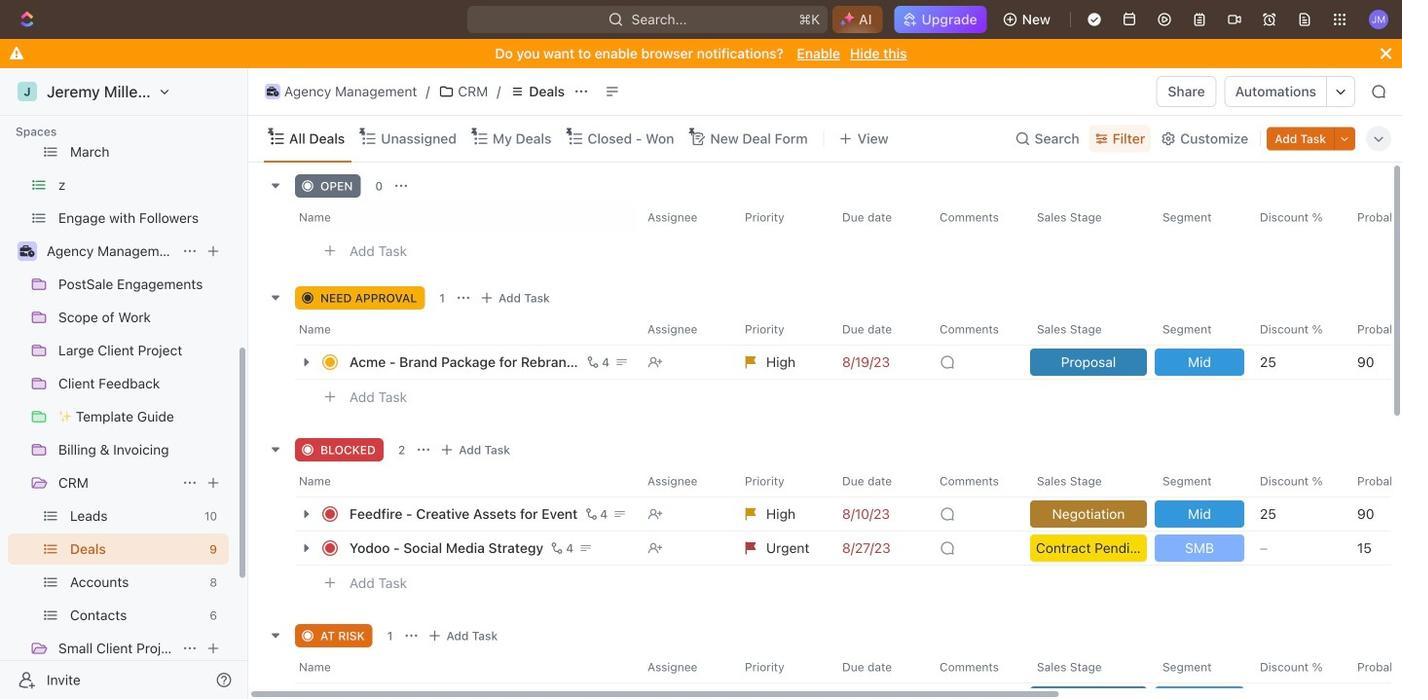 Task type: vqa. For each thing, say whether or not it's contained in the screenshot.
column header
no



Task type: describe. For each thing, give the bounding box(es) containing it.
1 horizontal spatial business time image
[[267, 87, 279, 96]]

jeremy miller's workspace, , element
[[18, 82, 37, 101]]



Task type: locate. For each thing, give the bounding box(es) containing it.
business time image
[[267, 87, 279, 96], [20, 246, 35, 257]]

0 vertical spatial business time image
[[267, 87, 279, 96]]

0 horizontal spatial business time image
[[20, 246, 35, 257]]

1 vertical spatial business time image
[[20, 246, 35, 257]]

business time image inside the sidebar navigation
[[20, 246, 35, 257]]

sidebar navigation
[[0, 68, 252, 700]]



